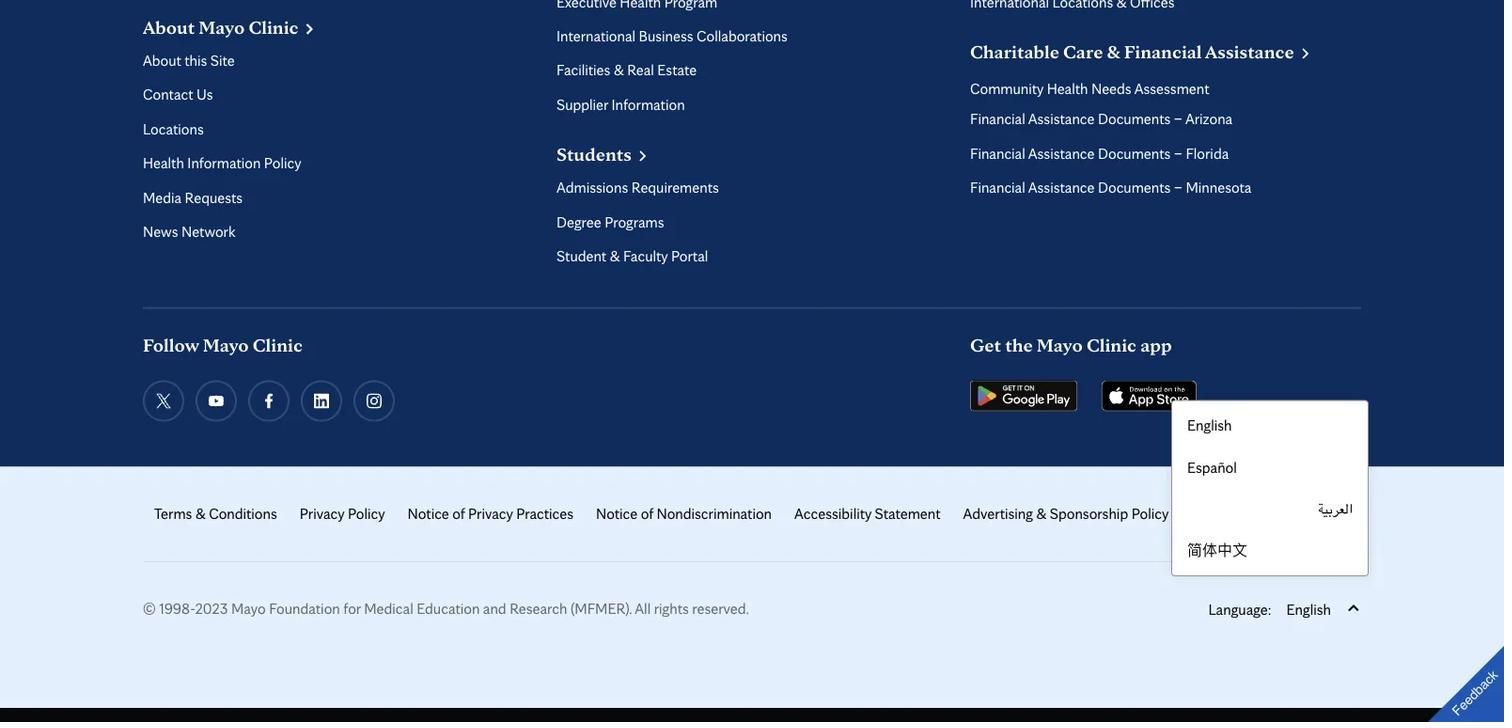 Task type: locate. For each thing, give the bounding box(es) containing it.
assistance inside 'text box'
[[1029, 192, 1095, 211]]

& left real
[[614, 75, 624, 93]]

0 horizontal spatial privacy
[[300, 519, 345, 537]]

0 vertical spatial information
[[612, 109, 685, 128]]

1 vertical spatial information
[[187, 168, 261, 186]]

Notice of Nondiscrimination text field
[[596, 519, 772, 538]]

Students text field
[[557, 153, 651, 179]]

Terms & Conditions text field
[[154, 519, 277, 538]]

0 horizontal spatial english
[[1188, 430, 1232, 449]]

documents up financial assistance documents – minnesota
[[1098, 158, 1171, 176]]

1 vertical spatial english
[[1287, 614, 1332, 632]]

©
[[143, 613, 156, 632]]

0 vertical spatial documents
[[1098, 124, 1171, 142]]

international locations & offices link
[[970, 6, 1175, 26]]

accessibility statement
[[795, 519, 941, 537]]

notice
[[408, 519, 449, 537], [596, 519, 638, 537]]

documents
[[1098, 124, 1171, 142], [1098, 158, 1171, 176], [1098, 192, 1171, 211]]

policy inside text box
[[1132, 519, 1169, 537]]

& inside text box
[[1037, 519, 1047, 537]]

privacy policy
[[300, 519, 385, 537]]

student
[[557, 261, 607, 279]]

estate
[[658, 75, 697, 93]]

2 horizontal spatial health
[[1047, 93, 1088, 112]]

locations link
[[143, 134, 204, 153]]

1 notice from the left
[[408, 519, 449, 537]]

information inside 'text box'
[[187, 168, 261, 186]]

assistance inside "link"
[[1029, 158, 1095, 176]]

international
[[970, 6, 1050, 25], [557, 41, 636, 59]]

notice right the "practices"
[[596, 519, 638, 537]]

health for executive
[[620, 6, 661, 25]]

–
[[1174, 124, 1183, 142], [1174, 158, 1183, 176], [1174, 192, 1183, 211]]

financial inside financial assistance documents – florida text box
[[970, 158, 1026, 176]]

0 horizontal spatial policy
[[264, 168, 301, 186]]

& left "faculty"
[[610, 261, 620, 279]]

of inside 'link'
[[453, 519, 465, 537]]

rights
[[654, 613, 689, 632]]

financial for financial assistance documents – arizona
[[970, 124, 1026, 142]]

1 horizontal spatial locations
[[1053, 6, 1114, 25]]

terms & conditions
[[154, 519, 277, 537]]

about up about this site
[[143, 29, 195, 52]]

notice right privacy policy
[[408, 519, 449, 537]]

health up media
[[143, 168, 184, 186]]

1 horizontal spatial international
[[970, 6, 1050, 25]]

0 vertical spatial about
[[143, 29, 195, 52]]

media requests
[[143, 202, 243, 220]]

assistance down financial assistance documents – arizona link
[[1029, 158, 1095, 176]]

Español text field
[[1188, 472, 1237, 491]]

0 horizontal spatial locations
[[143, 134, 204, 152]]

1 – from the top
[[1174, 124, 1183, 142]]

Financial Assistance Documents – Florida text field
[[970, 158, 1229, 177]]

1 vertical spatial –
[[1174, 158, 1183, 176]]

1 privacy from the left
[[300, 519, 345, 537]]

International Locations & Offices text field
[[970, 6, 1175, 26]]

locations inside text field
[[1053, 6, 1114, 25]]

english inside dropdown button
[[1287, 614, 1332, 632]]

International Business Collaborations text field
[[557, 41, 788, 60]]

0 horizontal spatial health
[[143, 168, 184, 186]]

2 horizontal spatial policy
[[1132, 519, 1169, 537]]

& for facilities & real estate
[[614, 75, 624, 93]]

us
[[197, 99, 213, 118]]

terms
[[154, 519, 192, 537]]

assistance for financial assistance documents – arizona
[[1029, 124, 1095, 142]]

– for minnesota
[[1174, 192, 1183, 211]]

0 horizontal spatial notice
[[408, 519, 449, 537]]

0 vertical spatial international
[[970, 6, 1050, 25]]

2 documents from the top
[[1098, 158, 1171, 176]]

privacy left the "practices"
[[468, 519, 513, 537]]

community health needs assessment
[[970, 93, 1210, 112]]

information down real
[[612, 109, 685, 128]]

size 16 image
[[1347, 615, 1362, 632]]

1 vertical spatial locations
[[143, 134, 204, 152]]

financial assistance documents – minnesota
[[970, 192, 1252, 211]]

health inside 'text box'
[[143, 168, 184, 186]]

1 horizontal spatial english
[[1287, 614, 1332, 632]]

Media Requests text field
[[143, 202, 243, 221]]

mayo inside about mayo clinic text box
[[199, 29, 245, 52]]

information inside "text field"
[[612, 109, 685, 128]]

care
[[1064, 54, 1103, 76]]

1 vertical spatial about
[[143, 65, 181, 84]]

of left nondiscrimination
[[641, 519, 654, 537]]

app
[[1141, 348, 1172, 370]]

mayo up site
[[199, 29, 245, 52]]

2 vertical spatial –
[[1174, 192, 1183, 211]]

1 vertical spatial documents
[[1098, 158, 1171, 176]]

information
[[612, 109, 685, 128], [187, 168, 261, 186]]

about inside "text box"
[[143, 65, 181, 84]]

locations down contact us link
[[143, 134, 204, 152]]

get
[[970, 348, 1002, 370]]

assistance down financial assistance documents – florida text box at the top right of the page
[[1029, 192, 1095, 211]]

contact us
[[143, 99, 213, 118]]

Health Information Policy text field
[[143, 168, 301, 187]]

privacy inside text field
[[300, 519, 345, 537]]

& right terms
[[196, 519, 206, 537]]

2 – from the top
[[1174, 158, 1183, 176]]

health up business in the top of the page
[[620, 6, 661, 25]]

0 vertical spatial locations
[[1053, 6, 1114, 25]]

admissions requirements link
[[557, 192, 719, 211]]

1 horizontal spatial of
[[641, 519, 654, 537]]

– for florida
[[1174, 158, 1183, 176]]

and
[[483, 613, 507, 632]]

information for health
[[187, 168, 261, 186]]

documents for florida
[[1098, 158, 1171, 176]]

statement
[[875, 519, 941, 537]]

documents down needs
[[1098, 124, 1171, 142]]

admissions
[[557, 192, 628, 211]]

supplier information
[[557, 109, 685, 128]]

– left minnesota
[[1174, 192, 1183, 211]]

international business collaborations link
[[557, 41, 788, 60]]

Executive Health Program text field
[[557, 6, 718, 26]]

health inside 'text field'
[[1047, 93, 1088, 112]]

student & faculty portal
[[557, 261, 708, 279]]

english up español
[[1188, 430, 1232, 449]]

requirements
[[632, 192, 719, 211]]

documents inside financial assistance documents – minnesota 'text box'
[[1098, 192, 1171, 211]]

2 vertical spatial health
[[143, 168, 184, 186]]

foundation
[[269, 613, 340, 632]]

& left the offices
[[1117, 6, 1127, 25]]

sponsorship
[[1050, 519, 1129, 537]]

español link
[[1188, 472, 1237, 491]]

international inside text field
[[970, 6, 1050, 25]]

executive health program
[[557, 6, 718, 25]]

简体中文
[[1188, 555, 1248, 574]]

of left the "practices"
[[453, 519, 465, 537]]

1 documents from the top
[[1098, 124, 1171, 142]]

1 horizontal spatial policy
[[348, 519, 385, 537]]

for
[[343, 613, 361, 632]]

follow mayo clinic
[[143, 348, 303, 370]]

health
[[620, 6, 661, 25], [1047, 93, 1088, 112], [143, 168, 184, 186]]

assistance up arizona
[[1206, 54, 1295, 76]]

financial inside financial assistance documents – minnesota 'text box'
[[970, 192, 1026, 211]]

privacy
[[300, 519, 345, 537], [468, 519, 513, 537]]

locations up 'care'
[[1053, 6, 1114, 25]]

international down executive
[[557, 41, 636, 59]]

assistance inside 'text box'
[[1206, 54, 1295, 76]]

2 notice from the left
[[596, 519, 638, 537]]

1 horizontal spatial notice
[[596, 519, 638, 537]]

charitable
[[970, 54, 1060, 76]]

policy inside 'text box'
[[264, 168, 301, 186]]

3 – from the top
[[1174, 192, 1183, 211]]

privacy right conditions
[[300, 519, 345, 537]]

0 horizontal spatial information
[[187, 168, 261, 186]]

assistance down community health needs assessment link
[[1029, 124, 1095, 142]]

2 privacy from the left
[[468, 519, 513, 537]]

international for international business collaborations
[[557, 41, 636, 59]]

mayo
[[199, 29, 245, 52], [203, 348, 249, 370], [1037, 348, 1083, 370], [231, 613, 266, 632]]

financial assistance documents – arizona link
[[970, 124, 1233, 143]]

none text field containing charitable care & financial
[[970, 50, 1314, 76]]

about left this
[[143, 65, 181, 84]]

contact us link
[[143, 99, 213, 119]]

degree
[[557, 227, 602, 245]]

0 vertical spatial english
[[1188, 430, 1232, 449]]

this
[[185, 65, 207, 84]]

0 horizontal spatial of
[[453, 519, 465, 537]]

medical
[[364, 613, 413, 632]]

android app on google play image
[[970, 395, 1079, 426]]

health down 'care'
[[1047, 93, 1088, 112]]

get the mayo clinic app
[[970, 348, 1172, 370]]

documents down financial assistance documents – florida text box at the top right of the page
[[1098, 192, 1171, 211]]

– inside "link"
[[1174, 158, 1183, 176]]

documents for minnesota
[[1098, 192, 1171, 211]]

– left florida
[[1174, 158, 1183, 176]]

notice inside 'link'
[[408, 519, 449, 537]]

1 of from the left
[[453, 519, 465, 537]]

العربية link
[[1319, 514, 1353, 533]]

2023
[[195, 613, 228, 632]]

& right advertising
[[1037, 519, 1047, 537]]

3 documents from the top
[[1098, 192, 1171, 211]]

international business collaborations
[[557, 41, 788, 59]]

documents inside financial assistance documents – arizona text box
[[1098, 124, 1171, 142]]

0 vertical spatial –
[[1174, 124, 1183, 142]]

1 horizontal spatial health
[[620, 6, 661, 25]]

1 horizontal spatial information
[[612, 109, 685, 128]]

practices
[[516, 519, 574, 537]]

english button
[[1287, 611, 1362, 636]]

Contact Us text field
[[143, 99, 213, 119]]

2 of from the left
[[641, 519, 654, 537]]

international up charitable
[[970, 6, 1050, 25]]

needs
[[1092, 93, 1132, 112]]

of for privacy
[[453, 519, 465, 537]]

about inside text box
[[143, 29, 195, 52]]

& inside 'link'
[[610, 261, 620, 279]]

health information policy link
[[143, 168, 301, 187]]

notice of nondiscrimination link
[[596, 519, 772, 538]]

florida
[[1186, 158, 1229, 176]]

financial for financial assistance documents – florida
[[970, 158, 1026, 176]]

about this site link
[[143, 65, 235, 84]]

about for about this site
[[143, 65, 181, 84]]

1 vertical spatial health
[[1047, 93, 1088, 112]]

contact
[[143, 99, 193, 118]]

international inside text box
[[557, 41, 636, 59]]

advertising & sponsorship policy link
[[963, 519, 1169, 538]]

Student & Faculty Portal text field
[[557, 261, 708, 280]]

documents inside financial assistance documents – florida text box
[[1098, 158, 1171, 176]]

1 vertical spatial international
[[557, 41, 636, 59]]

english left the "size 16" 'icon'
[[1287, 614, 1332, 632]]

executive
[[557, 6, 617, 25]]

1 horizontal spatial privacy
[[468, 519, 513, 537]]

2 vertical spatial documents
[[1098, 192, 1171, 211]]

Community Health Needs Assessment text field
[[970, 93, 1210, 113]]

assistance
[[1206, 54, 1295, 76], [1029, 124, 1095, 142], [1029, 158, 1095, 176], [1029, 192, 1095, 211]]

1 about from the top
[[143, 29, 195, 52]]

Accessibility Statement text field
[[795, 519, 941, 538]]

0 horizontal spatial international
[[557, 41, 636, 59]]

health inside text box
[[620, 6, 661, 25]]

0 vertical spatial health
[[620, 6, 661, 25]]

– inside 'text box'
[[1174, 192, 1183, 211]]

None text field
[[970, 50, 1314, 76]]

follow
[[143, 348, 199, 370]]

2 about from the top
[[143, 65, 181, 84]]

clinic inside text box
[[249, 29, 298, 52]]

Financial Assistance Documents – Arizona text field
[[970, 124, 1233, 143]]

– left arizona
[[1174, 124, 1183, 142]]

financial inside financial assistance documents – arizona text box
[[970, 124, 1026, 142]]

degree programs link
[[557, 227, 664, 246]]

information up the requests
[[187, 168, 261, 186]]



Task type: describe. For each thing, give the bounding box(es) containing it.
programs
[[605, 227, 664, 245]]

& right 'care'
[[1107, 54, 1121, 76]]

clinic for follow mayo clinic
[[253, 348, 303, 370]]

& for advertising & sponsorship policy
[[1037, 519, 1047, 537]]

español
[[1188, 472, 1237, 490]]

supplier
[[557, 109, 608, 128]]

accessibility statement link
[[795, 519, 941, 538]]

english inside language: element
[[1188, 430, 1232, 449]]

العربية text field
[[1319, 514, 1353, 533]]

facilities
[[557, 75, 611, 93]]

notice for notice of privacy practices
[[408, 519, 449, 537]]

privacy policy link
[[300, 519, 385, 538]]

media
[[143, 202, 182, 220]]

admissions requirements
[[557, 192, 719, 211]]

Supplier Information text field
[[557, 109, 685, 128]]

English text field
[[1188, 430, 1232, 449]]

mayo right 2023
[[231, 613, 266, 632]]

student & faculty portal link
[[557, 261, 708, 280]]

portal
[[671, 261, 708, 279]]

© 1998-2023 mayo foundation for medical education and research (mfmer). all rights reserved.
[[143, 613, 749, 632]]

简体中文 text field
[[1188, 555, 1248, 575]]

about for about mayo clinic
[[143, 29, 195, 52]]

Advertising & Sponsorship Policy text field
[[963, 519, 1169, 538]]

feedback
[[1450, 667, 1501, 719]]

Financial Assistance Documents – Minnesota text field
[[970, 192, 1252, 211]]

News Network text field
[[143, 236, 236, 256]]

apple download on the app store image
[[1101, 395, 1197, 426]]

information for supplier
[[612, 109, 685, 128]]

documents for arizona
[[1098, 124, 1171, 142]]

degree programs
[[557, 227, 664, 245]]

financial assistance documents – arizona
[[970, 124, 1233, 142]]

accessibility
[[795, 519, 872, 537]]

financial assistance documents – florida
[[970, 158, 1229, 176]]

students link
[[557, 153, 651, 181]]

program
[[665, 6, 718, 25]]

About Mayo Clinic text field
[[143, 26, 317, 52]]

language: element
[[1173, 415, 1368, 590]]

– for arizona
[[1174, 124, 1183, 142]]

international locations & offices
[[970, 6, 1175, 25]]

executive health program link
[[557, 6, 718, 26]]

mayo right the
[[1037, 348, 1083, 370]]

简体中文 link
[[1188, 555, 1248, 575]]

reserved.
[[692, 613, 749, 632]]

privacy inside text box
[[468, 519, 513, 537]]

advertising
[[963, 519, 1033, 537]]

news network link
[[143, 236, 236, 256]]

policy inside text field
[[348, 519, 385, 537]]

about this site
[[143, 65, 235, 84]]

(mfmer).
[[571, 613, 632, 632]]

of for nondiscrimination
[[641, 519, 654, 537]]

& for terms & conditions
[[196, 519, 206, 537]]

language:
[[1209, 614, 1272, 632]]

health information policy
[[143, 168, 301, 186]]

research
[[510, 613, 567, 632]]

Admissions Requirements text field
[[557, 192, 719, 211]]

all
[[635, 613, 651, 632]]

financial assistance documents – florida link
[[970, 158, 1229, 177]]

terms & conditions link
[[154, 519, 277, 538]]

news
[[143, 236, 178, 255]]

charitable care & financial
[[970, 54, 1202, 76]]

offices
[[1130, 6, 1175, 25]]

notice for notice of nondiscrimination
[[596, 519, 638, 537]]

about mayo clinic link
[[143, 26, 317, 54]]

notice of privacy practices
[[408, 519, 574, 537]]

supplier information link
[[557, 109, 685, 128]]

education
[[417, 613, 480, 632]]

Locations text field
[[143, 134, 204, 153]]

english link
[[1188, 430, 1232, 449]]

arizona
[[1186, 124, 1233, 142]]

business
[[639, 41, 694, 59]]

site
[[211, 65, 235, 84]]

faculty
[[623, 261, 668, 279]]

financial assistance documents – minnesota link
[[970, 192, 1252, 211]]

العربية
[[1319, 514, 1353, 532]]

mayo right follow
[[203, 348, 249, 370]]

financial inside 'text box'
[[1124, 54, 1202, 76]]

secondary element
[[0, 0, 1505, 481]]

assessment
[[1135, 93, 1210, 112]]

Facilities & Real Estate text field
[[557, 75, 697, 94]]

health for community
[[1047, 93, 1088, 112]]

students
[[557, 157, 636, 179]]

requests
[[185, 202, 243, 220]]

the
[[1005, 348, 1033, 370]]

clinic for about mayo clinic
[[249, 29, 298, 52]]

notice of nondiscrimination
[[596, 519, 772, 537]]

& for student & faculty portal
[[610, 261, 620, 279]]

About this Site text field
[[143, 65, 235, 84]]

assistance for financial assistance documents – florida
[[1029, 158, 1095, 176]]

assistance for financial assistance documents – minnesota
[[1029, 192, 1095, 211]]

minnesota
[[1186, 192, 1252, 211]]

community health needs assessment link
[[970, 93, 1210, 113]]

Degree Programs text field
[[557, 227, 664, 246]]

Privacy Policy text field
[[300, 519, 385, 538]]

advertising & sponsorship policy
[[963, 519, 1169, 537]]

Notice of Privacy Practices text field
[[408, 519, 574, 538]]

community
[[970, 93, 1044, 112]]

international for international locations & offices
[[970, 6, 1050, 25]]

news network
[[143, 236, 236, 255]]

financial for financial assistance documents – minnesota
[[970, 192, 1026, 211]]

real
[[627, 75, 654, 93]]

media requests link
[[143, 202, 243, 221]]

collaborations
[[697, 41, 788, 59]]

facilities & real estate
[[557, 75, 697, 93]]

nondiscrimination
[[657, 519, 772, 537]]



Task type: vqa. For each thing, say whether or not it's contained in the screenshot.
leftmost 'vaccines:'
no



